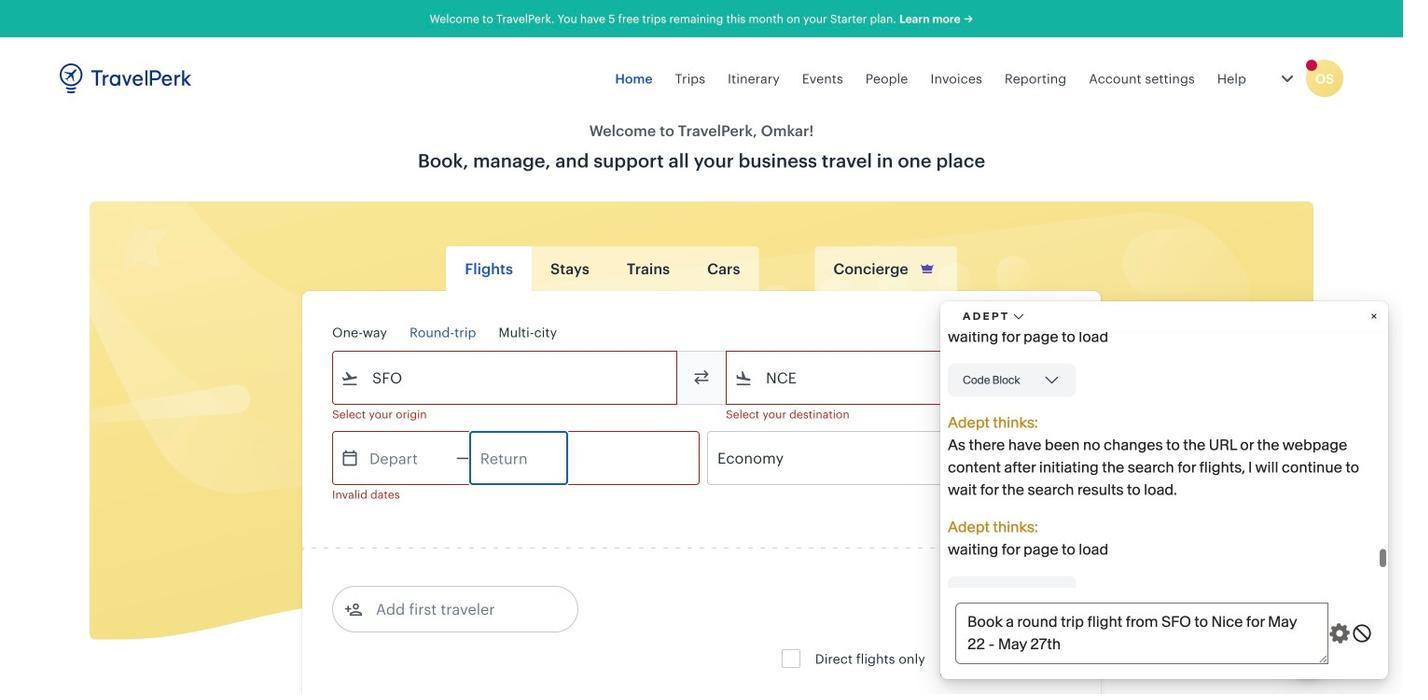 Task type: locate. For each thing, give the bounding box(es) containing it.
Return text field
[[470, 432, 567, 484]]

Add first traveler search field
[[363, 595, 557, 624]]

From search field
[[359, 363, 652, 393]]

To search field
[[753, 363, 1046, 393]]

Depart text field
[[359, 432, 456, 484]]



Task type: vqa. For each thing, say whether or not it's contained in the screenshot.
Add traveler "SEARCH BOX"
no



